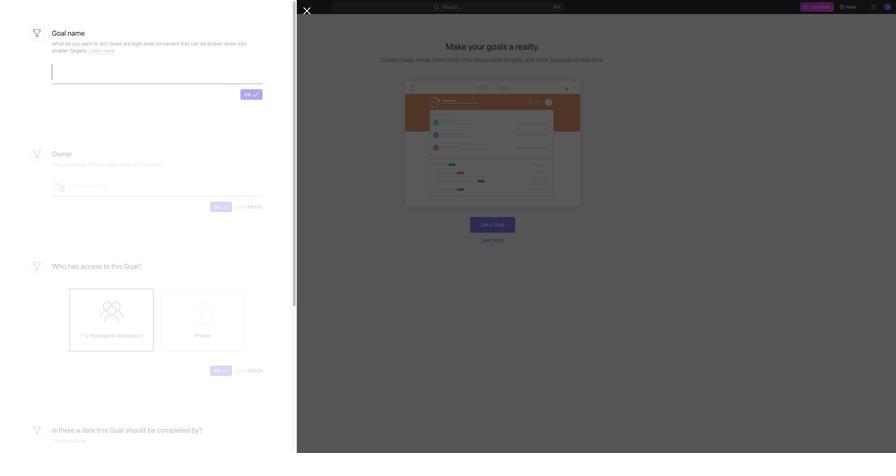 Task type: locate. For each thing, give the bounding box(es) containing it.
down down make
[[447, 57, 461, 63]]

can
[[191, 41, 199, 47]]

1 horizontal spatial this
[[112, 262, 123, 270]]

enter for who has access to this goal?
[[248, 368, 263, 374]]

this right date
[[97, 426, 108, 434]]

1 vertical spatial learn
[[482, 237, 493, 243]]

0 vertical spatial learn more link
[[89, 47, 115, 54]]

1 vertical spatial press enter
[[235, 368, 263, 374]]

this for date
[[97, 426, 108, 434]]

0 horizontal spatial learn more link
[[89, 47, 115, 54]]

1 horizontal spatial a
[[490, 222, 493, 228]]

and
[[525, 57, 535, 63]]

make
[[446, 41, 467, 51]]

.
[[86, 47, 88, 53]]

t's
[[81, 333, 88, 339]]

this for to
[[112, 262, 123, 270]]

this left goal?
[[112, 262, 123, 270]]

more down set a goal
[[494, 237, 504, 243]]

1 enter from the top
[[248, 204, 263, 210]]

targets
[[70, 47, 86, 53]]

1 horizontal spatial to
[[104, 262, 110, 270]]

press for who has access to this goal?
[[235, 368, 247, 374]]

1 vertical spatial down
[[447, 57, 461, 63]]

⌘k
[[554, 4, 561, 10]]

real-
[[580, 57, 592, 63]]

new button
[[837, 1, 861, 13]]

goal?
[[124, 262, 142, 270]]

0 vertical spatial enter
[[248, 204, 263, 210]]

0 vertical spatial ok button
[[241, 89, 263, 100]]

who has access to this goal?
[[52, 262, 142, 270]]

be inside what do you want to do? goals are high-level containers that can be broken down into smaller
[[201, 41, 206, 47]]

1 horizontal spatial be
[[201, 41, 206, 47]]

t's workspace workspace
[[81, 333, 142, 339]]

high-
[[132, 41, 144, 47]]

1 vertical spatial to
[[104, 262, 110, 270]]

a
[[509, 41, 514, 51], [490, 222, 493, 228], [76, 426, 80, 434]]

ok
[[244, 92, 251, 97], [214, 204, 221, 210], [214, 368, 221, 374]]

what do you want to do? goals are high-level containers that can be broken down into smaller
[[52, 41, 247, 53]]

to
[[94, 41, 99, 47], [104, 262, 110, 270]]

1 horizontal spatial down
[[447, 57, 461, 63]]

goal up the what on the top left of the page
[[52, 29, 66, 37]]

0 vertical spatial down
[[224, 41, 237, 47]]

completed
[[157, 426, 190, 434]]

access
[[81, 262, 102, 270]]

into
[[238, 41, 247, 47], [462, 57, 472, 63]]

0 vertical spatial into
[[238, 41, 247, 47]]

upgrade
[[811, 4, 831, 10]]

0 vertical spatial this
[[112, 262, 123, 270]]

2 vertical spatial ok
[[214, 368, 221, 374]]

be
[[201, 41, 206, 47], [148, 426, 156, 434]]

1 vertical spatial be
[[148, 426, 156, 434]]

be right can
[[201, 41, 206, 47]]

learn more link
[[89, 47, 115, 54], [482, 237, 504, 243]]

dialog
[[0, 0, 311, 453]]

level
[[144, 41, 154, 47]]

0 vertical spatial press
[[235, 204, 247, 210]]

0 horizontal spatial learn
[[89, 47, 102, 53]]

0 horizontal spatial workspace
[[89, 333, 115, 339]]

1 vertical spatial enter
[[248, 368, 263, 374]]

2 enter from the top
[[248, 368, 263, 374]]

date
[[82, 426, 95, 434]]

1 vertical spatial learn more link
[[482, 237, 504, 243]]

1 horizontal spatial goal
[[110, 426, 124, 434]]

team space
[[17, 160, 44, 166]]

do
[[65, 41, 71, 47]]

None text field
[[52, 65, 263, 84]]

them
[[433, 57, 446, 63]]

0 horizontal spatial a
[[76, 426, 80, 434]]

to left do?
[[94, 41, 99, 47]]

1 press from the top
[[235, 204, 247, 210]]

1 horizontal spatial into
[[462, 57, 472, 63]]

2 horizontal spatial goal
[[494, 222, 505, 228]]

down right broken
[[224, 41, 237, 47]]

a left date
[[76, 426, 80, 434]]

0 horizontal spatial to
[[94, 41, 99, 47]]

to right access
[[104, 262, 110, 270]]

0 vertical spatial a
[[509, 41, 514, 51]]

2 press from the top
[[235, 368, 247, 374]]

name
[[68, 29, 85, 37]]

0 vertical spatial be
[[201, 41, 206, 47]]

choose owner(s)
[[69, 182, 108, 189]]

0 horizontal spatial be
[[148, 426, 156, 434]]

0 vertical spatial ok
[[244, 92, 251, 97]]

0 vertical spatial more
[[103, 47, 115, 53]]

that
[[181, 41, 190, 47]]

into right broken
[[238, 41, 247, 47]]

who
[[52, 262, 66, 270]]

1 vertical spatial press
[[235, 368, 247, 374]]

broken
[[208, 41, 223, 47]]

space
[[30, 160, 44, 166]]

goal left should
[[110, 426, 124, 434]]

1 vertical spatial a
[[490, 222, 493, 228]]

learn right the .
[[89, 47, 102, 53]]

into down your
[[462, 57, 472, 63]]

1 vertical spatial goal
[[494, 222, 505, 228]]

2 vertical spatial a
[[76, 426, 80, 434]]

learn more link down set a goal
[[482, 237, 504, 243]]

press
[[235, 204, 247, 210], [235, 368, 247, 374]]

goal
[[52, 29, 66, 37], [494, 222, 505, 228], [110, 426, 124, 434]]

1 horizontal spatial workspace
[[116, 333, 142, 339]]

be right should
[[148, 426, 156, 434]]

press enter
[[235, 204, 263, 210], [235, 368, 263, 374]]

2 vertical spatial ok button
[[210, 366, 232, 376]]

down
[[224, 41, 237, 47], [447, 57, 461, 63]]

2 press enter from the top
[[235, 368, 263, 374]]

1 horizontal spatial learn more link
[[482, 237, 504, 243]]

team space link
[[17, 158, 85, 169]]

press for owner
[[235, 204, 247, 210]]

ok button
[[241, 89, 263, 100], [210, 202, 232, 212], [210, 366, 232, 376]]

0 vertical spatial press enter
[[235, 204, 263, 210]]

is
[[52, 426, 57, 434]]

team
[[17, 160, 29, 166]]

1 vertical spatial into
[[462, 57, 472, 63]]

this
[[112, 262, 123, 270], [97, 426, 108, 434]]

a right the "set"
[[490, 222, 493, 228]]

private
[[195, 333, 211, 339]]

0 horizontal spatial more
[[103, 47, 115, 53]]

track
[[536, 57, 549, 63]]

2 horizontal spatial a
[[509, 41, 514, 51]]

by?
[[192, 426, 202, 434]]

0 horizontal spatial down
[[224, 41, 237, 47]]

to inside what do you want to do? goals are high-level containers that can be broken down into smaller
[[94, 41, 99, 47]]

set a goal
[[481, 222, 505, 228]]

more
[[103, 47, 115, 53], [494, 237, 504, 243]]

ok for owner
[[214, 204, 221, 210]]

0 horizontal spatial into
[[238, 41, 247, 47]]

a inside dialog
[[76, 426, 80, 434]]

enter
[[248, 204, 263, 210], [248, 368, 263, 374]]

1 vertical spatial ok button
[[210, 202, 232, 212]]

create goals, break them down into measurable targets, and track progress in real-time.
[[381, 57, 605, 63]]

goal name
[[52, 29, 85, 37]]

learn more link down do?
[[89, 47, 115, 54]]

1 horizontal spatial more
[[494, 237, 504, 243]]

learn down the "set"
[[482, 237, 493, 243]]

your
[[469, 41, 485, 51]]

0 vertical spatial to
[[94, 41, 99, 47]]

1 vertical spatial more
[[494, 237, 504, 243]]

more down do?
[[103, 47, 115, 53]]

a up targets,
[[509, 41, 514, 51]]

reality.
[[516, 41, 540, 51]]

0 vertical spatial learn
[[89, 47, 102, 53]]

in
[[575, 57, 579, 63]]

goal right the "set"
[[494, 222, 505, 228]]

0 vertical spatial goal
[[52, 29, 66, 37]]

do?
[[100, 41, 108, 47]]

workspace
[[89, 333, 115, 339], [116, 333, 142, 339]]

0 horizontal spatial this
[[97, 426, 108, 434]]

1 vertical spatial this
[[97, 426, 108, 434]]

1 vertical spatial ok
[[214, 204, 221, 210]]

time.
[[592, 57, 605, 63]]

enter for owner
[[248, 204, 263, 210]]

1 press enter from the top
[[235, 204, 263, 210]]

learn
[[89, 47, 102, 53], [482, 237, 493, 243]]



Task type: vqa. For each thing, say whether or not it's contained in the screenshot.
Calendar at top
no



Task type: describe. For each thing, give the bounding box(es) containing it.
break
[[417, 57, 431, 63]]

2 vertical spatial goal
[[110, 426, 124, 434]]

owner(s)
[[88, 182, 108, 189]]

ok button for who has access to this goal?
[[210, 366, 232, 376]]

0 horizontal spatial goal
[[52, 29, 66, 37]]

home link
[[3, 34, 86, 45]]

goals
[[487, 41, 507, 51]]

ok button for owner
[[210, 202, 232, 212]]

is there a date this goal should be completed by?
[[52, 426, 202, 434]]

team space tree
[[3, 146, 86, 240]]

learn more
[[482, 237, 504, 243]]

create
[[381, 57, 398, 63]]

into inside what do you want to do? goals are high-level containers that can be broken down into smaller
[[238, 41, 247, 47]]

1 workspace from the left
[[89, 333, 115, 339]]

want
[[82, 41, 93, 47]]

targets,
[[504, 57, 524, 63]]

down inside what do you want to do? goals are high-level containers that can be broken down into smaller
[[224, 41, 237, 47]]

choose
[[69, 182, 87, 189]]

containers
[[156, 41, 179, 47]]

has
[[68, 262, 79, 270]]

should
[[125, 426, 146, 434]]

goals
[[109, 41, 122, 47]]

upgrade link
[[801, 2, 834, 12]]

targets . learn more
[[70, 47, 115, 53]]

measurable
[[473, 57, 503, 63]]

ok for who has access to this goal?
[[214, 368, 221, 374]]

progress
[[551, 57, 573, 63]]

1 horizontal spatial learn
[[482, 237, 493, 243]]

press enter for who has access to this goal?
[[235, 368, 263, 374]]

new
[[847, 4, 857, 10]]

press enter for owner
[[235, 204, 263, 210]]

owner
[[52, 150, 72, 158]]

there
[[59, 426, 75, 434]]

goals,
[[400, 57, 415, 63]]

smaller
[[52, 47, 68, 53]]

search...
[[443, 4, 463, 10]]

make your goals a reality.
[[446, 41, 540, 51]]

what
[[52, 41, 64, 47]]

dialog containing goal name
[[0, 0, 311, 453]]

sidebar navigation
[[0, 14, 89, 453]]

home
[[17, 36, 30, 42]]

you
[[72, 41, 80, 47]]

2 workspace from the left
[[116, 333, 142, 339]]

set
[[481, 222, 489, 228]]

are
[[124, 41, 131, 47]]



